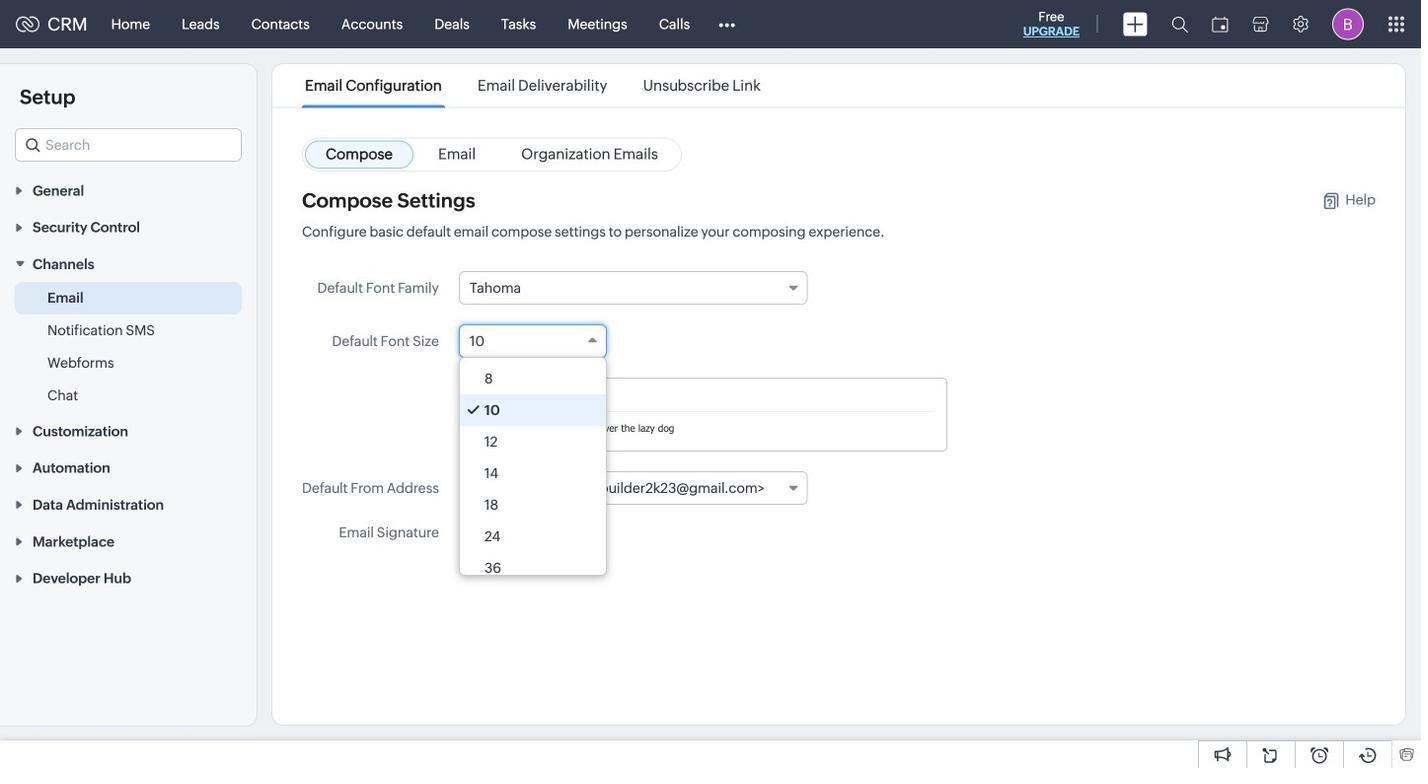 Task type: locate. For each thing, give the bounding box(es) containing it.
2 option from the top
[[460, 395, 606, 426]]

search element
[[1160, 0, 1200, 48]]

list box
[[460, 358, 606, 584]]

Search text field
[[16, 129, 241, 161]]

region
[[0, 282, 257, 413]]

profile element
[[1321, 0, 1376, 48]]

option
[[460, 363, 606, 395], [460, 395, 606, 426], [460, 426, 606, 458], [460, 458, 606, 490], [460, 490, 606, 521], [460, 521, 606, 553], [460, 553, 606, 584]]

create menu image
[[1123, 12, 1148, 36]]

6 option from the top
[[460, 521, 606, 553]]

none field search
[[15, 128, 242, 162]]

list
[[287, 64, 779, 107]]

4 option from the top
[[460, 458, 606, 490]]

None field
[[15, 128, 242, 162], [459, 271, 808, 305], [459, 325, 607, 358], [459, 472, 808, 505], [459, 271, 808, 305], [459, 325, 607, 358], [459, 472, 808, 505]]

5 option from the top
[[460, 490, 606, 521]]

search image
[[1172, 16, 1189, 33]]

calendar image
[[1212, 16, 1229, 32]]

3 option from the top
[[460, 426, 606, 458]]

7 option from the top
[[460, 553, 606, 584]]



Task type: vqa. For each thing, say whether or not it's contained in the screenshot.
'Signals' icon
no



Task type: describe. For each thing, give the bounding box(es) containing it.
create menu element
[[1112, 0, 1160, 48]]

Other Modules field
[[706, 8, 748, 40]]

1 option from the top
[[460, 363, 606, 395]]

profile image
[[1333, 8, 1364, 40]]

logo image
[[16, 16, 39, 32]]



